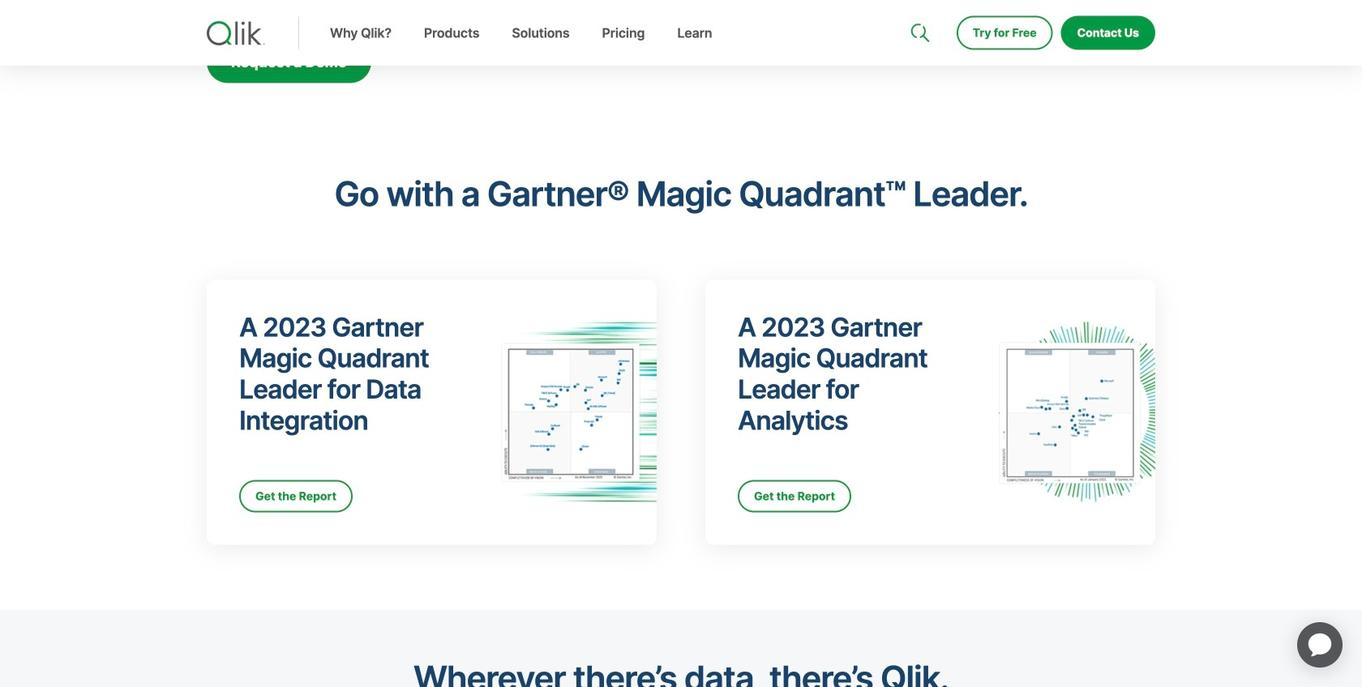 Task type: vqa. For each thing, say whether or not it's contained in the screenshot.
Press Room Types Dropdown Button
no



Task type: locate. For each thing, give the bounding box(es) containing it.
application
[[1278, 604, 1363, 688]]

support image
[[913, 0, 926, 13]]



Task type: describe. For each thing, give the bounding box(es) containing it.
qlik image
[[207, 21, 265, 45]]

login image
[[1104, 0, 1117, 13]]



